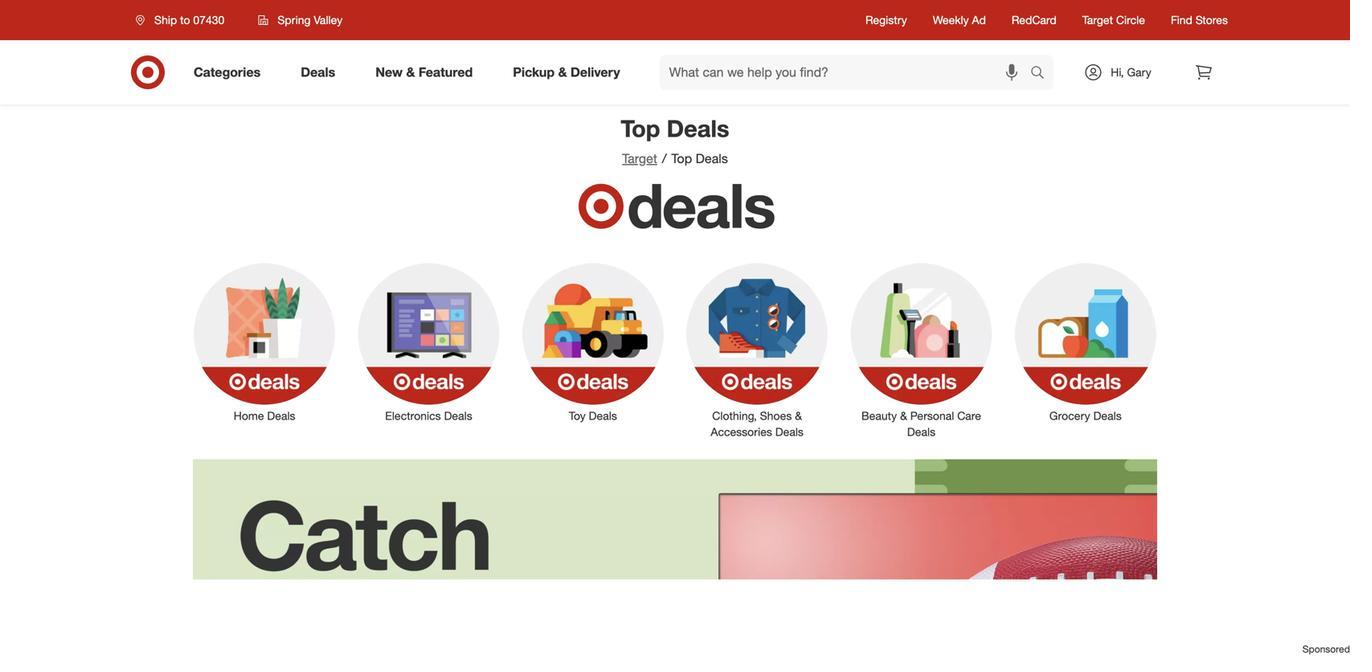 Task type: describe. For each thing, give the bounding box(es) containing it.
What can we help you find? suggestions appear below search field
[[660, 55, 1035, 90]]

ad
[[973, 13, 987, 27]]

stores
[[1196, 13, 1229, 27]]

grocery
[[1050, 409, 1091, 423]]

0 vertical spatial top
[[621, 114, 661, 143]]

catch every deal image
[[193, 459, 1158, 659]]

weekly
[[933, 13, 970, 27]]

home
[[234, 409, 264, 423]]

ship
[[154, 13, 177, 27]]

home deals
[[234, 409, 296, 423]]

circle
[[1117, 13, 1146, 27]]

sponsored
[[1303, 643, 1351, 655]]

& for pickup
[[559, 64, 567, 80]]

redcard
[[1012, 13, 1057, 27]]

0 vertical spatial top deals
[[621, 114, 730, 143]]

hi,
[[1112, 65, 1125, 79]]

registry
[[866, 13, 908, 27]]

spring valley
[[278, 13, 343, 27]]

redcard link
[[1012, 12, 1057, 28]]

accessories
[[711, 425, 773, 439]]

deals inside beauty & personal care deals
[[908, 425, 936, 439]]

spring
[[278, 13, 311, 27]]

deals inside clothing, shoes & accessories deals
[[776, 425, 804, 439]]

target circle link
[[1083, 12, 1146, 28]]

pickup & delivery
[[513, 64, 621, 80]]

target for target
[[623, 151, 658, 166]]

home deals link
[[183, 260, 347, 424]]

target circle
[[1083, 13, 1146, 27]]

& for new
[[406, 64, 415, 80]]

beauty & personal care deals link
[[840, 260, 1004, 440]]

grocery deals link
[[1004, 260, 1168, 424]]

1 horizontal spatial top
[[672, 151, 693, 166]]

clothing,
[[713, 409, 757, 423]]

to
[[180, 13, 190, 27]]

delivery
[[571, 64, 621, 80]]

deals
[[627, 168, 775, 242]]

gary
[[1128, 65, 1152, 79]]

shoes
[[760, 409, 792, 423]]



Task type: locate. For each thing, give the bounding box(es) containing it.
care
[[958, 409, 982, 423]]

valley
[[314, 13, 343, 27]]

& inside clothing, shoes & accessories deals
[[795, 409, 803, 423]]

pickup
[[513, 64, 555, 80]]

search
[[1024, 66, 1062, 82]]

& right beauty on the bottom right of page
[[901, 409, 908, 423]]

new & featured
[[376, 64, 473, 80]]

deals link
[[287, 55, 356, 90]]

weekly ad link
[[933, 12, 987, 28]]

pickup & delivery link
[[500, 55, 641, 90]]

0 horizontal spatial top
[[621, 114, 661, 143]]

&
[[406, 64, 415, 80], [559, 64, 567, 80], [795, 409, 803, 423], [901, 409, 908, 423]]

toy
[[569, 409, 586, 423]]

grocery deals
[[1050, 409, 1122, 423]]

spring valley button
[[248, 6, 353, 35]]

target for target circle
[[1083, 13, 1114, 27]]

top deals up target link
[[621, 114, 730, 143]]

weekly ad
[[933, 13, 987, 27]]

target
[[1083, 13, 1114, 27], [623, 151, 658, 166]]

categories
[[194, 64, 261, 80]]

registry link
[[866, 12, 908, 28]]

electronics deals
[[385, 409, 473, 423]]

toy deals link
[[511, 260, 675, 424]]

categories link
[[180, 55, 281, 90]]

beauty & personal care deals
[[862, 409, 982, 439]]

& for beauty
[[901, 409, 908, 423]]

deals
[[301, 64, 336, 80], [667, 114, 730, 143], [696, 151, 728, 166], [267, 409, 296, 423], [444, 409, 473, 423], [589, 409, 617, 423], [1094, 409, 1122, 423], [776, 425, 804, 439], [908, 425, 936, 439]]

target up target image
[[623, 151, 658, 166]]

& right new on the top of the page
[[406, 64, 415, 80]]

clothing, shoes & accessories deals
[[711, 409, 804, 439]]

top
[[621, 114, 661, 143], [672, 151, 693, 166]]

personal
[[911, 409, 955, 423]]

1 vertical spatial top
[[672, 151, 693, 166]]

top deals
[[621, 114, 730, 143], [672, 151, 728, 166]]

search button
[[1024, 55, 1062, 93]]

top deals up deals
[[672, 151, 728, 166]]

beauty
[[862, 409, 898, 423]]

07430
[[193, 13, 225, 27]]

find
[[1172, 13, 1193, 27]]

1 horizontal spatial target
[[1083, 13, 1114, 27]]

0 horizontal spatial target
[[623, 151, 658, 166]]

target left circle on the top of the page
[[1083, 13, 1114, 27]]

top right target link
[[672, 151, 693, 166]]

electronics deals link
[[347, 260, 511, 424]]

target link
[[623, 151, 658, 166]]

& inside beauty & personal care deals
[[901, 409, 908, 423]]

ship to 07430
[[154, 13, 225, 27]]

find stores link
[[1172, 12, 1229, 28]]

ship to 07430 button
[[125, 6, 242, 35]]

toy deals
[[569, 409, 617, 423]]

& right shoes
[[795, 409, 803, 423]]

top up target link
[[621, 114, 661, 143]]

target image
[[576, 180, 627, 233]]

& right pickup
[[559, 64, 567, 80]]

hi, gary
[[1112, 65, 1152, 79]]

deals inside 'link'
[[444, 409, 473, 423]]

find stores
[[1172, 13, 1229, 27]]

new
[[376, 64, 403, 80]]

clothing, shoes & accessories deals link
[[675, 260, 840, 440]]

featured
[[419, 64, 473, 80]]

1 vertical spatial target
[[623, 151, 658, 166]]

1 vertical spatial top deals
[[672, 151, 728, 166]]

new & featured link
[[362, 55, 493, 90]]

electronics
[[385, 409, 441, 423]]

0 vertical spatial target
[[1083, 13, 1114, 27]]



Task type: vqa. For each thing, say whether or not it's contained in the screenshot.
the perfect
no



